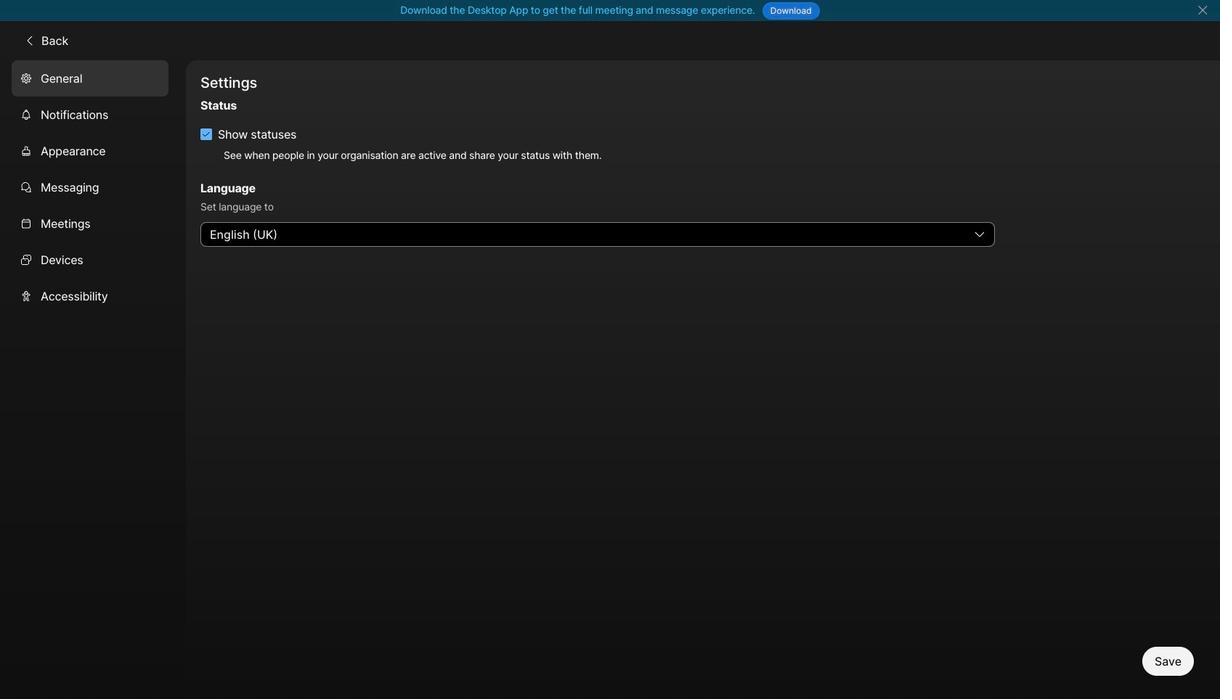 Task type: vqa. For each thing, say whether or not it's contained in the screenshot.
Notifications tab
yes



Task type: locate. For each thing, give the bounding box(es) containing it.
devices tab
[[12, 242, 169, 278]]

accessibility tab
[[12, 278, 169, 314]]

messaging tab
[[12, 169, 169, 205]]

notifications tab
[[12, 96, 169, 133]]

appearance tab
[[12, 133, 169, 169]]

general tab
[[12, 60, 169, 96]]



Task type: describe. For each thing, give the bounding box(es) containing it.
settings navigation
[[0, 60, 186, 700]]

cancel_16 image
[[1198, 4, 1209, 16]]

meetings tab
[[12, 205, 169, 242]]



